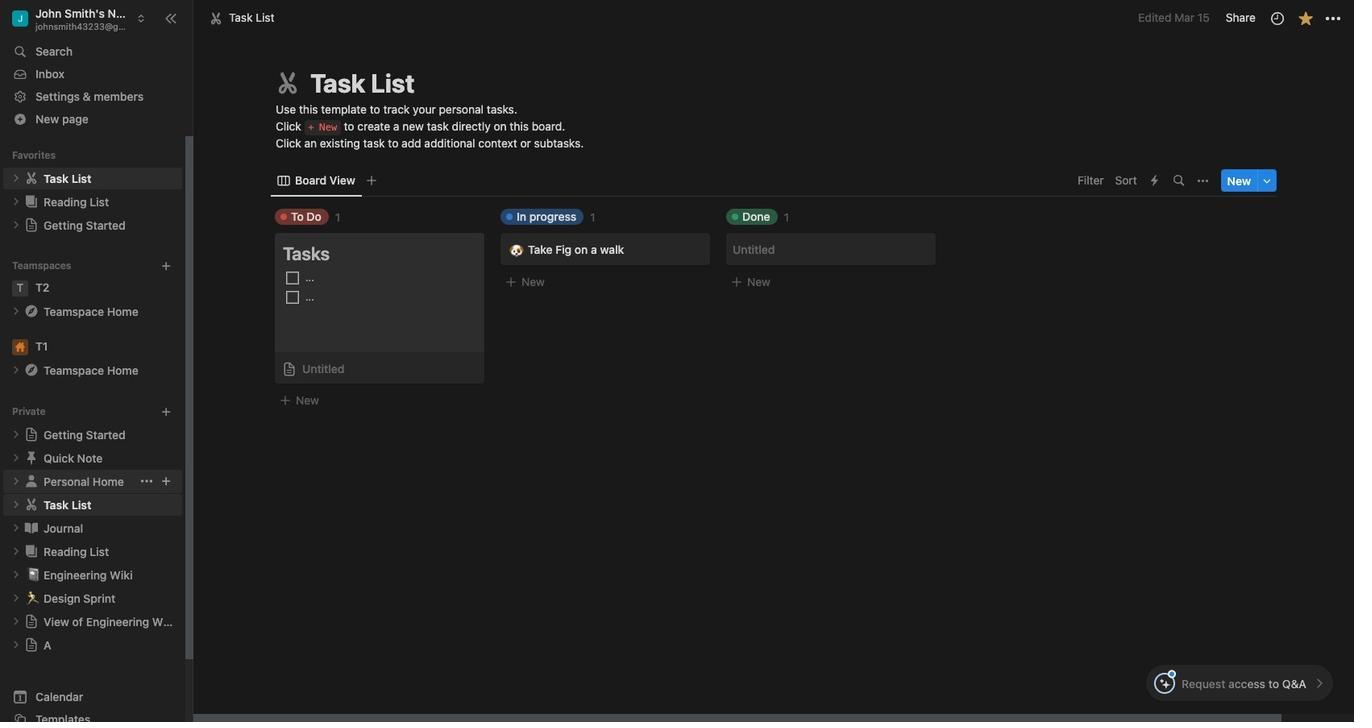 Task type: vqa. For each thing, say whether or not it's contained in the screenshot.
Change page icon corresponding to 7th Open image from the bottom of the page
yes



Task type: locate. For each thing, give the bounding box(es) containing it.
new teamspace image
[[160, 260, 172, 272]]

tab list
[[271, 165, 1073, 197]]

📓 image
[[26, 566, 40, 584]]

3 open image from the top
[[11, 366, 21, 375]]

🏃 image
[[26, 589, 40, 607]]

open image
[[11, 174, 21, 183], [11, 220, 21, 230], [11, 366, 21, 375], [11, 430, 21, 440], [11, 500, 21, 510], [11, 570, 21, 580], [11, 617, 21, 627], [11, 641, 21, 650]]

🐶 image
[[510, 241, 524, 259]]

add a page inside image
[[160, 474, 172, 490]]

5 open image from the top
[[11, 524, 21, 533]]

close sidebar image
[[165, 12, 177, 25]]

open image
[[11, 197, 21, 207], [11, 307, 21, 316], [11, 453, 21, 463], [11, 477, 21, 487], [11, 524, 21, 533], [11, 547, 21, 557], [11, 594, 21, 603]]

tab
[[271, 170, 362, 192]]

4 open image from the top
[[11, 430, 21, 440]]

add a page image
[[160, 406, 172, 418]]

favorited image
[[1298, 10, 1314, 26]]

7 open image from the top
[[11, 594, 21, 603]]

change page icon image
[[273, 69, 302, 98], [23, 170, 40, 187], [23, 194, 40, 210], [24, 218, 39, 232], [23, 303, 40, 320], [23, 362, 40, 378], [24, 428, 39, 442], [23, 450, 40, 466], [23, 474, 40, 490], [23, 497, 40, 513], [23, 520, 40, 537], [23, 544, 40, 560], [24, 615, 39, 629], [24, 638, 39, 653]]

3 open image from the top
[[11, 453, 21, 463]]



Task type: describe. For each thing, give the bounding box(es) containing it.
8 open image from the top
[[11, 641, 21, 650]]

1 open image from the top
[[11, 174, 21, 183]]

t image
[[12, 280, 28, 297]]

6 open image from the top
[[11, 547, 21, 557]]

2 open image from the top
[[11, 307, 21, 316]]

1 open image from the top
[[11, 197, 21, 207]]

7 open image from the top
[[11, 617, 21, 627]]

delete, duplicate, and more… image
[[141, 474, 152, 490]]

4 open image from the top
[[11, 477, 21, 487]]

create and view automations image
[[1152, 175, 1159, 187]]

6 open image from the top
[[11, 570, 21, 580]]

2 open image from the top
[[11, 220, 21, 230]]

5 open image from the top
[[11, 500, 21, 510]]

updates image
[[1270, 10, 1286, 26]]



